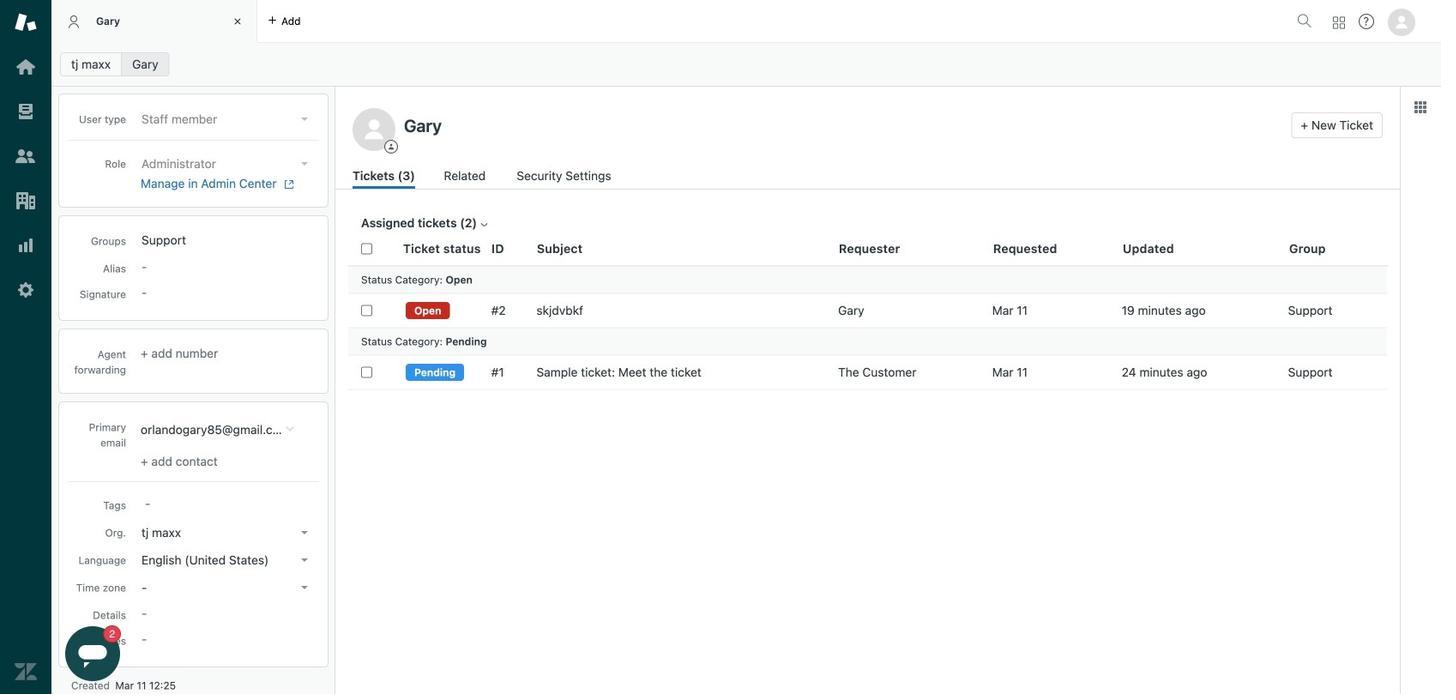 Task type: vqa. For each thing, say whether or not it's contained in the screenshot.
- field
yes



Task type: locate. For each thing, give the bounding box(es) containing it.
1 arrow down image from the top
[[301, 118, 308, 121]]

0 vertical spatial arrow down image
[[301, 531, 308, 534]]

arrow down image
[[301, 531, 308, 534], [301, 558, 308, 562], [301, 586, 308, 589]]

None checkbox
[[361, 305, 372, 316], [361, 367, 372, 378], [361, 305, 372, 316], [361, 367, 372, 378]]

admin image
[[15, 279, 37, 301]]

0 vertical spatial arrow down image
[[301, 118, 308, 121]]

grid
[[335, 232, 1400, 694]]

arrow down image
[[301, 118, 308, 121], [301, 162, 308, 166]]

None text field
[[399, 112, 1285, 138]]

Select All Tickets checkbox
[[361, 243, 372, 254]]

1 vertical spatial arrow down image
[[301, 162, 308, 166]]

organizations image
[[15, 190, 37, 212]]

zendesk image
[[15, 661, 37, 683]]

get help image
[[1359, 14, 1374, 29]]

1 vertical spatial arrow down image
[[301, 558, 308, 562]]

2 vertical spatial arrow down image
[[301, 586, 308, 589]]

1 arrow down image from the top
[[301, 531, 308, 534]]

tab
[[51, 0, 257, 43]]

reporting image
[[15, 234, 37, 257]]



Task type: describe. For each thing, give the bounding box(es) containing it.
2 arrow down image from the top
[[301, 558, 308, 562]]

tabs tab list
[[51, 0, 1290, 43]]

apps image
[[1414, 100, 1428, 114]]

- field
[[138, 494, 315, 513]]

customers image
[[15, 145, 37, 167]]

get started image
[[15, 56, 37, 78]]

close image
[[229, 13, 246, 30]]

3 arrow down image from the top
[[301, 586, 308, 589]]

secondary element
[[51, 47, 1441, 82]]

views image
[[15, 100, 37, 123]]

zendesk products image
[[1333, 17, 1345, 29]]

zendesk support image
[[15, 11, 37, 33]]

2 arrow down image from the top
[[301, 162, 308, 166]]

main element
[[0, 0, 51, 694]]



